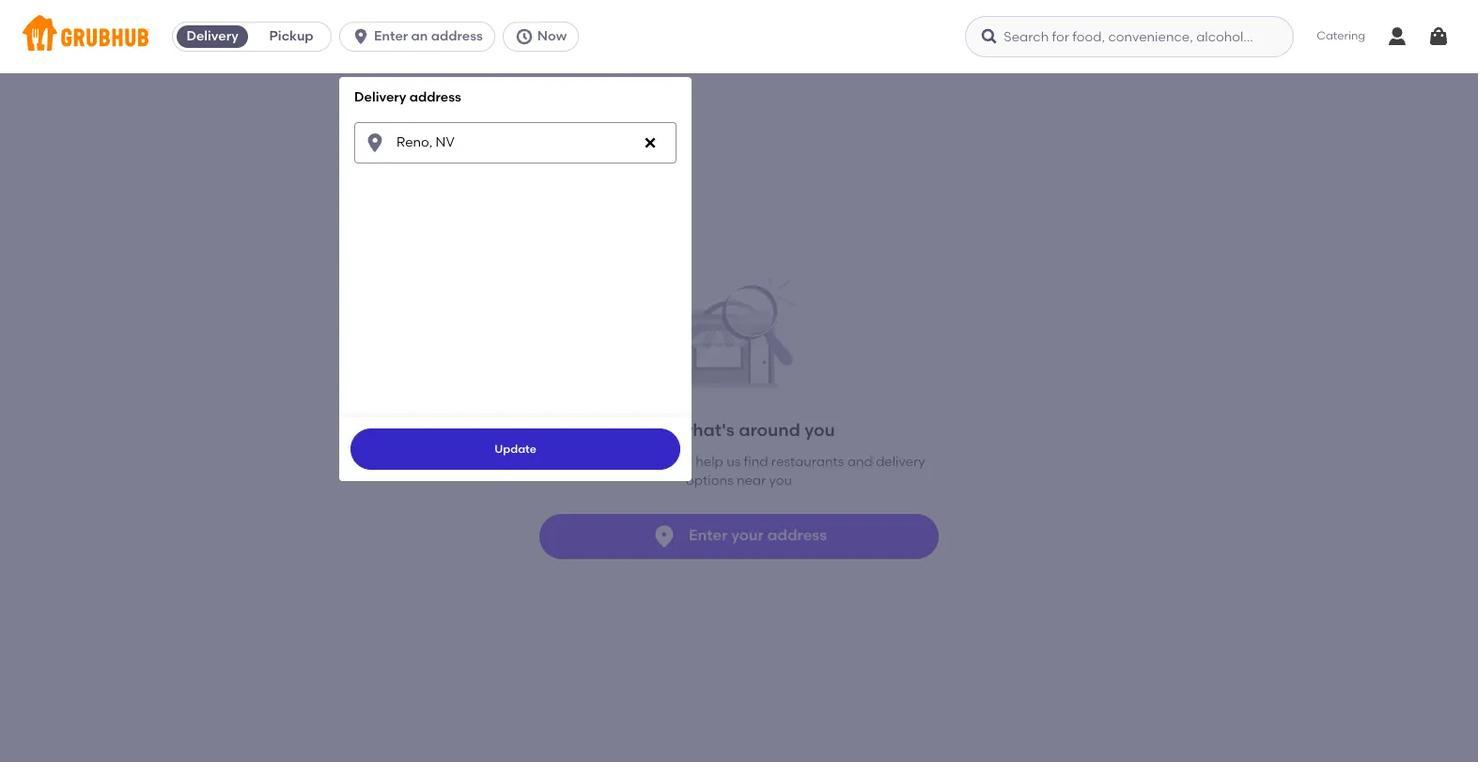 Task type: describe. For each thing, give the bounding box(es) containing it.
position icon image
[[651, 523, 678, 550]]

catering button
[[1304, 15, 1379, 58]]

svg image inside now button
[[515, 27, 534, 46]]

now
[[538, 28, 567, 44]]

see
[[643, 419, 675, 441]]

share your location to help us find restaurants and delivery options near you
[[553, 454, 926, 489]]

delivery address
[[355, 89, 462, 105]]

delivery for delivery
[[187, 28, 239, 44]]

delivery for delivery address
[[355, 89, 407, 105]]

an
[[411, 28, 428, 44]]

address for enter an address
[[431, 28, 483, 44]]

enter an address button
[[340, 22, 503, 52]]

update
[[495, 442, 537, 456]]

near
[[737, 473, 766, 489]]

around
[[739, 419, 801, 441]]

pickup
[[269, 28, 314, 44]]

help
[[696, 454, 724, 470]]

enter for enter your address
[[689, 527, 728, 545]]

enter an address
[[374, 28, 483, 44]]

location
[[624, 454, 677, 470]]

update button
[[351, 428, 681, 470]]



Task type: vqa. For each thing, say whether or not it's contained in the screenshot.
SHORTCUTS
no



Task type: locate. For each thing, give the bounding box(es) containing it.
address for enter your address
[[768, 527, 827, 545]]

0 horizontal spatial enter
[[374, 28, 408, 44]]

delivery
[[187, 28, 239, 44], [355, 89, 407, 105]]

0 vertical spatial your
[[593, 454, 621, 470]]

svg image
[[1428, 25, 1451, 48], [515, 27, 534, 46], [981, 27, 1000, 46], [364, 131, 387, 154]]

your down near
[[732, 527, 764, 545]]

share
[[553, 454, 590, 470]]

0 horizontal spatial your
[[593, 454, 621, 470]]

0 horizontal spatial delivery
[[187, 28, 239, 44]]

your inside button
[[732, 527, 764, 545]]

enter for enter an address
[[374, 28, 408, 44]]

catering
[[1317, 29, 1366, 43]]

1 vertical spatial svg image
[[643, 135, 658, 150]]

0 horizontal spatial svg image
[[352, 27, 371, 46]]

your for share
[[593, 454, 621, 470]]

1 vertical spatial enter
[[689, 527, 728, 545]]

now button
[[503, 22, 587, 52]]

svg image
[[352, 27, 371, 46], [643, 135, 658, 150]]

1 horizontal spatial you
[[805, 419, 836, 441]]

address down enter an address
[[410, 89, 462, 105]]

delivery
[[876, 454, 926, 470]]

enter inside "main navigation" navigation
[[374, 28, 408, 44]]

1 vertical spatial address
[[410, 89, 462, 105]]

0 vertical spatial delivery
[[187, 28, 239, 44]]

1 vertical spatial your
[[732, 527, 764, 545]]

delivery down enter an address button in the left top of the page
[[355, 89, 407, 105]]

delivery inside button
[[187, 28, 239, 44]]

what's
[[679, 419, 735, 441]]

your right share
[[593, 454, 621, 470]]

1 horizontal spatial delivery
[[355, 89, 407, 105]]

pickup button
[[252, 22, 331, 52]]

delivery button
[[173, 22, 252, 52]]

1 horizontal spatial enter
[[689, 527, 728, 545]]

1 vertical spatial delivery
[[355, 89, 407, 105]]

enter your address
[[689, 527, 827, 545]]

restaurants
[[772, 454, 845, 470]]

address down "restaurants"
[[768, 527, 827, 545]]

0 vertical spatial address
[[431, 28, 483, 44]]

enter your address button
[[540, 514, 939, 559]]

0 vertical spatial you
[[805, 419, 836, 441]]

your for enter
[[732, 527, 764, 545]]

your inside share your location to help us find restaurants and delivery options near you
[[593, 454, 621, 470]]

2 vertical spatial address
[[768, 527, 827, 545]]

find
[[744, 454, 769, 470]]

to
[[680, 454, 693, 470]]

0 vertical spatial svg image
[[352, 27, 371, 46]]

your
[[593, 454, 621, 470], [732, 527, 764, 545]]

enter left an
[[374, 28, 408, 44]]

delivery left "pickup"
[[187, 28, 239, 44]]

you right near
[[770, 473, 792, 489]]

options
[[686, 473, 734, 489]]

you
[[805, 419, 836, 441], [770, 473, 792, 489]]

enter right position icon
[[689, 527, 728, 545]]

you up "restaurants"
[[805, 419, 836, 441]]

main navigation navigation
[[0, 0, 1479, 762]]

Enter an address search field
[[355, 122, 677, 163]]

1 horizontal spatial svg image
[[643, 135, 658, 150]]

address right an
[[431, 28, 483, 44]]

1 vertical spatial you
[[770, 473, 792, 489]]

0 vertical spatial enter
[[374, 28, 408, 44]]

1 horizontal spatial your
[[732, 527, 764, 545]]

enter
[[374, 28, 408, 44], [689, 527, 728, 545]]

svg image inside enter an address button
[[352, 27, 371, 46]]

address
[[431, 28, 483, 44], [410, 89, 462, 105], [768, 527, 827, 545]]

0 horizontal spatial you
[[770, 473, 792, 489]]

you inside share your location to help us find restaurants and delivery options near you
[[770, 473, 792, 489]]

see what's around you
[[643, 419, 836, 441]]

us
[[727, 454, 741, 470]]

and
[[848, 454, 873, 470]]



